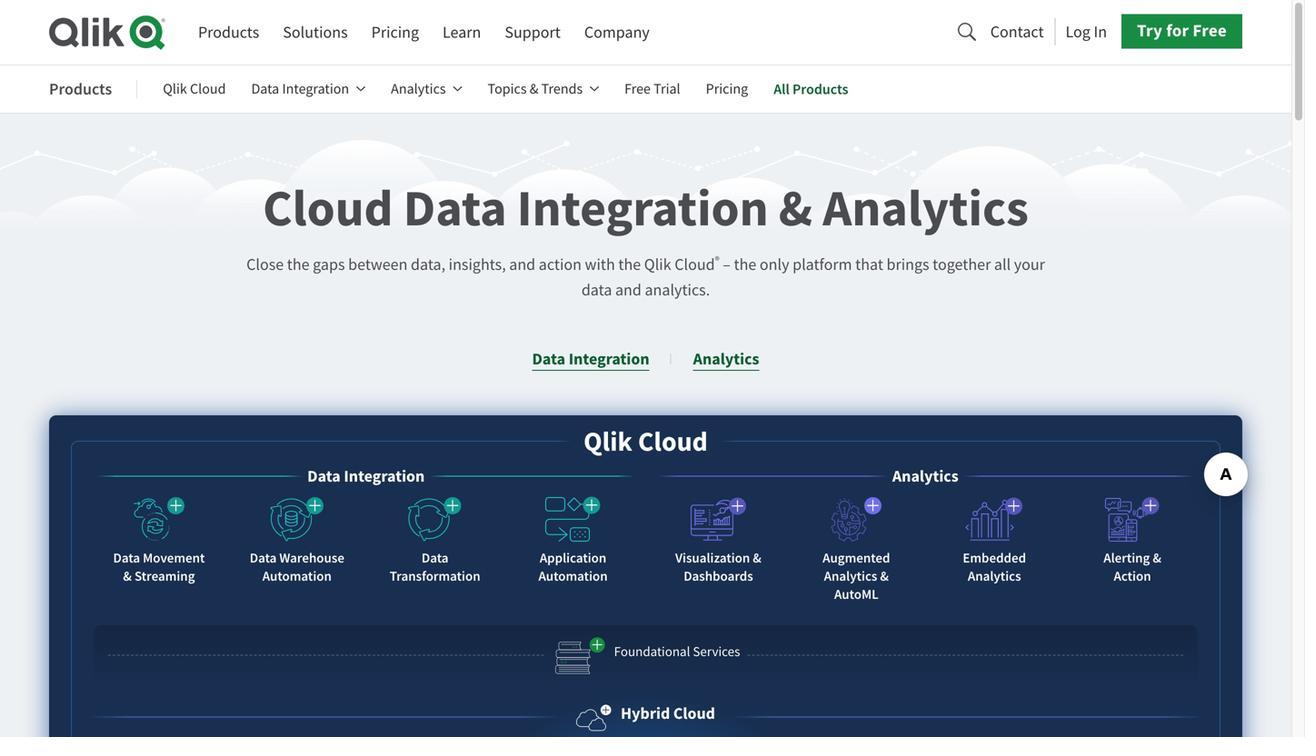 Task type: locate. For each thing, give the bounding box(es) containing it.
analytics inside augmented analytics & automl
[[824, 567, 878, 586]]

automation
[[263, 567, 332, 586], [539, 567, 608, 586]]

0 horizontal spatial the
[[287, 254, 310, 275]]

& inside alerting & action
[[1153, 549, 1162, 567]]

1 horizontal spatial data integration link
[[532, 348, 650, 371]]

alerting & action
[[1104, 549, 1162, 586]]

1 automation from the left
[[263, 567, 332, 586]]

2 vertical spatial qlik
[[584, 423, 633, 460]]

pricing link
[[372, 15, 419, 49], [706, 67, 748, 111]]

1 vertical spatial free
[[625, 80, 651, 98]]

& left streaming
[[123, 567, 132, 586]]

free inside products menu bar
[[625, 80, 651, 98]]

0 horizontal spatial qlik cloud
[[163, 80, 226, 98]]

platform
[[793, 254, 852, 275]]

the for close the gaps between data, insights, and action with the qlik cloud ®
[[287, 254, 310, 275]]

transformation
[[390, 567, 481, 586]]

1 horizontal spatial automation
[[539, 567, 608, 586]]

data integration link down solutions
[[251, 67, 366, 111]]

all
[[774, 80, 790, 99]]

– the only platform that brings together all your data and analytics.
[[582, 254, 1045, 301]]

& right the automl
[[880, 567, 889, 586]]

in
[[1094, 21, 1107, 42]]

1 horizontal spatial qlik cloud
[[584, 423, 708, 460]]

data integration link down data on the left top
[[532, 348, 650, 371]]

visualization & dashboards button
[[655, 489, 782, 593]]

pricing link left learn link
[[372, 15, 419, 49]]

qlik
[[163, 80, 187, 98], [644, 254, 671, 275], [584, 423, 633, 460]]

products right all
[[793, 80, 849, 99]]

alerting & action button
[[1069, 489, 1196, 593]]

1 horizontal spatial pricing
[[706, 80, 748, 98]]

gaps
[[313, 254, 345, 275]]

close
[[246, 254, 284, 275]]

®
[[715, 254, 720, 267]]

0 vertical spatial and
[[509, 254, 536, 275]]

1 horizontal spatial products
[[198, 22, 259, 43]]

products
[[198, 22, 259, 43], [49, 78, 112, 100], [793, 80, 849, 99]]

log in
[[1066, 21, 1107, 42]]

menu bar
[[198, 15, 650, 49]]

the
[[287, 254, 310, 275], [619, 254, 641, 275], [734, 254, 757, 275]]

company link
[[584, 15, 650, 49]]

1 vertical spatial pricing
[[706, 80, 748, 98]]

0 vertical spatial pricing
[[372, 22, 419, 43]]

and inside – the only platform that brings together all your data and analytics.
[[615, 280, 642, 301]]

movement
[[143, 549, 205, 567]]

support link
[[505, 15, 561, 49]]

free trial
[[625, 80, 681, 98]]

0 vertical spatial free
[[1193, 19, 1227, 42]]

go to the home page. image
[[49, 15, 165, 50]]

& up only on the right of page
[[779, 174, 813, 242]]

products up "qlik cloud" link
[[198, 22, 259, 43]]

0 vertical spatial qlik
[[163, 80, 187, 98]]

pricing left all
[[706, 80, 748, 98]]

foundational
[[614, 643, 690, 661]]

trends
[[542, 80, 583, 98]]

data integration
[[251, 80, 349, 98], [532, 348, 650, 370], [307, 466, 425, 487]]

products link
[[198, 15, 259, 49]]

data,
[[411, 254, 446, 275]]

hybrid
[[621, 703, 670, 725]]

analytics link down 'analytics.' at the top of page
[[693, 348, 760, 371]]

1 vertical spatial data integration
[[532, 348, 650, 370]]

0 vertical spatial pricing link
[[372, 15, 419, 49]]

pricing link left all
[[706, 67, 748, 111]]

1 vertical spatial data integration link
[[532, 348, 650, 371]]

1 horizontal spatial the
[[619, 254, 641, 275]]

action
[[539, 254, 582, 275]]

application
[[540, 549, 607, 567]]

visualization
[[675, 549, 750, 567]]

data inside products menu bar
[[251, 80, 279, 98]]

0 horizontal spatial free
[[625, 80, 651, 98]]

1 the from the left
[[287, 254, 310, 275]]

and left action
[[509, 254, 536, 275]]

1 horizontal spatial and
[[615, 280, 642, 301]]

1 horizontal spatial analytics link
[[693, 348, 760, 371]]

integration up with
[[517, 174, 769, 242]]

0 horizontal spatial products
[[49, 78, 112, 100]]

free right for
[[1193, 19, 1227, 42]]

and
[[509, 254, 536, 275], [615, 280, 642, 301]]

automation inside data warehouse automation
[[263, 567, 332, 586]]

& right alerting
[[1153, 549, 1162, 567]]

topics & trends link
[[488, 67, 599, 111]]

augmented analytics & automl
[[823, 549, 890, 604]]

1 vertical spatial analytics link
[[693, 348, 760, 371]]

analytics
[[391, 80, 446, 98], [823, 174, 1029, 242], [693, 348, 760, 370], [893, 466, 959, 487], [824, 567, 878, 586], [968, 567, 1021, 586]]

& inside products menu bar
[[530, 80, 539, 98]]

2 horizontal spatial qlik
[[644, 254, 671, 275]]

0 horizontal spatial analytics link
[[391, 67, 462, 111]]

services
[[693, 643, 740, 661]]

the right with
[[619, 254, 641, 275]]

&
[[530, 80, 539, 98], [779, 174, 813, 242], [753, 549, 762, 567], [1153, 549, 1162, 567], [123, 567, 132, 586], [880, 567, 889, 586]]

with
[[585, 254, 615, 275]]

augmented
[[823, 549, 890, 567]]

0 horizontal spatial qlik
[[163, 80, 187, 98]]

cloud
[[190, 80, 226, 98], [263, 174, 393, 242], [675, 254, 715, 275], [638, 423, 708, 460], [674, 703, 715, 725]]

all
[[995, 254, 1011, 275]]

1 horizontal spatial free
[[1193, 19, 1227, 42]]

products down go to the home page. image
[[49, 78, 112, 100]]

integration
[[282, 80, 349, 98], [517, 174, 769, 242], [569, 348, 650, 370], [344, 466, 425, 487]]

qlik inside close the gaps between data, insights, and action with the qlik cloud ®
[[644, 254, 671, 275]]

3 the from the left
[[734, 254, 757, 275]]

pricing inside products menu bar
[[706, 80, 748, 98]]

integration inside products menu bar
[[282, 80, 349, 98]]

data integration link
[[251, 67, 366, 111], [532, 348, 650, 371]]

qlik cloud inside products menu bar
[[163, 80, 226, 98]]

0 vertical spatial data integration
[[251, 80, 349, 98]]

pricing left learn link
[[372, 22, 419, 43]]

only
[[760, 254, 790, 275]]

–
[[723, 254, 731, 275]]

0 horizontal spatial pricing link
[[372, 15, 419, 49]]

contact
[[991, 21, 1044, 42]]

qlik cloud link
[[163, 67, 226, 111]]

0 horizontal spatial and
[[509, 254, 536, 275]]

0 vertical spatial analytics link
[[391, 67, 462, 111]]

the inside – the only platform that brings together all your data and analytics.
[[734, 254, 757, 275]]

1 vertical spatial qlik
[[644, 254, 671, 275]]

learn
[[443, 22, 481, 43]]

and right data on the left top
[[615, 280, 642, 301]]

0 vertical spatial qlik cloud
[[163, 80, 226, 98]]

0 horizontal spatial automation
[[263, 567, 332, 586]]

& inside augmented analytics & automl
[[880, 567, 889, 586]]

between
[[348, 254, 408, 275]]

topics & trends
[[488, 80, 583, 98]]

0 horizontal spatial pricing
[[372, 22, 419, 43]]

1 horizontal spatial pricing link
[[706, 67, 748, 111]]

menu bar inside qlik main element
[[198, 15, 650, 49]]

application automation button
[[510, 489, 637, 593]]

company
[[584, 22, 650, 43]]

free
[[1193, 19, 1227, 42], [625, 80, 651, 98]]

solutions
[[283, 22, 348, 43]]

the right –
[[734, 254, 757, 275]]

data transformation
[[390, 549, 481, 586]]

pricing
[[372, 22, 419, 43], [706, 80, 748, 98]]

1 vertical spatial qlik cloud
[[584, 423, 708, 460]]

0 vertical spatial data integration link
[[251, 67, 366, 111]]

data warehouse automation button
[[233, 489, 361, 593]]

& right topics
[[530, 80, 539, 98]]

menu bar containing products
[[198, 15, 650, 49]]

pricing inside menu bar
[[372, 22, 419, 43]]

1 vertical spatial and
[[615, 280, 642, 301]]

analytics link
[[391, 67, 462, 111], [693, 348, 760, 371]]

analytics link down learn link
[[391, 67, 462, 111]]

data inside data movement & streaming
[[113, 549, 140, 567]]

products inside qlik main element
[[198, 22, 259, 43]]

2 horizontal spatial the
[[734, 254, 757, 275]]

qlik cloud
[[163, 80, 226, 98], [584, 423, 708, 460]]

1 vertical spatial pricing link
[[706, 67, 748, 111]]

integration down data on the left top
[[569, 348, 650, 370]]

integration down solutions
[[282, 80, 349, 98]]

the left gaps at the left top
[[287, 254, 310, 275]]

pricing for the rightmost pricing link
[[706, 80, 748, 98]]

free left trial
[[625, 80, 651, 98]]

data
[[251, 80, 279, 98], [403, 174, 507, 242], [532, 348, 566, 370], [307, 466, 341, 487], [113, 549, 140, 567], [250, 549, 277, 567], [422, 549, 449, 567]]

& right visualization
[[753, 549, 762, 567]]

data movement & streaming
[[113, 549, 205, 586]]

cloud inside products menu bar
[[190, 80, 226, 98]]

data warehouse automation
[[250, 549, 344, 586]]

log in link
[[1066, 16, 1107, 46]]

integration up data transformation button
[[344, 466, 425, 487]]



Task type: vqa. For each thing, say whether or not it's contained in the screenshot.
Bank Saint Petersburg Logo in the left of the page
no



Task type: describe. For each thing, give the bounding box(es) containing it.
data transformation button
[[372, 489, 499, 593]]

2 horizontal spatial products
[[793, 80, 849, 99]]

2 vertical spatial data integration
[[307, 466, 425, 487]]

for
[[1167, 19, 1189, 42]]

products menu bar
[[49, 67, 874, 111]]

automl
[[835, 586, 879, 604]]

action
[[1114, 567, 1151, 586]]

brings
[[887, 254, 930, 275]]

the for – the only platform that brings together all your data and analytics.
[[734, 254, 757, 275]]

analytics inside products menu bar
[[391, 80, 446, 98]]

visualization & dashboards
[[675, 549, 762, 586]]

cloud data integration & analytics
[[263, 174, 1029, 242]]

together
[[933, 254, 991, 275]]

qlik inside products menu bar
[[163, 80, 187, 98]]

data movement & streaming button
[[95, 489, 223, 593]]

support
[[505, 22, 561, 43]]

& inside data movement & streaming
[[123, 567, 132, 586]]

hybrid cloud button
[[576, 701, 715, 733]]

application automation
[[539, 549, 608, 586]]

pricing link inside qlik main element
[[372, 15, 419, 49]]

solutions link
[[283, 15, 348, 49]]

cloud inside button
[[674, 703, 715, 725]]

learn link
[[443, 15, 481, 49]]

& inside visualization & dashboards
[[753, 549, 762, 567]]

embedded analytics
[[963, 549, 1026, 586]]

streaming
[[135, 567, 195, 586]]

embedded analytics button
[[931, 489, 1058, 593]]

analytics inside embedded analytics
[[968, 567, 1021, 586]]

try for free link
[[1122, 14, 1243, 48]]

alerting
[[1104, 549, 1150, 567]]

warehouse
[[279, 549, 344, 567]]

embedded
[[963, 549, 1026, 567]]

data
[[582, 280, 612, 301]]

data integration inside products menu bar
[[251, 80, 349, 98]]

qlik main element
[[198, 14, 1243, 49]]

foundational services
[[614, 643, 740, 661]]

log
[[1066, 21, 1091, 42]]

free inside 'link'
[[1193, 19, 1227, 42]]

all products link
[[774, 67, 849, 111]]

contact link
[[991, 16, 1044, 46]]

that
[[856, 254, 884, 275]]

products for products link
[[198, 22, 259, 43]]

2 the from the left
[[619, 254, 641, 275]]

close the gaps between data, insights, and action with the qlik cloud ®
[[246, 254, 720, 275]]

hybrid cloud
[[621, 703, 715, 725]]

dashboards
[[684, 567, 753, 586]]

foundational services button
[[94, 626, 1198, 686]]

data inside data warehouse automation
[[250, 549, 277, 567]]

insights,
[[449, 254, 506, 275]]

cloud inside close the gaps between data, insights, and action with the qlik cloud ®
[[675, 254, 715, 275]]

and inside close the gaps between data, insights, and action with the qlik cloud ®
[[509, 254, 536, 275]]

data inside data transformation
[[422, 549, 449, 567]]

2 automation from the left
[[539, 567, 608, 586]]

all products
[[774, 80, 849, 99]]

trial
[[654, 80, 681, 98]]

try
[[1137, 19, 1163, 42]]

analytics.
[[645, 280, 710, 301]]

products for products menu bar
[[49, 78, 112, 100]]

free trial link
[[625, 67, 681, 111]]

1 horizontal spatial qlik
[[584, 423, 633, 460]]

your
[[1014, 254, 1045, 275]]

0 horizontal spatial data integration link
[[251, 67, 366, 111]]

augmented analytics & automl button
[[793, 489, 920, 611]]

topics
[[488, 80, 527, 98]]

pricing for pricing link within qlik main element
[[372, 22, 419, 43]]

try for free
[[1137, 19, 1227, 42]]



